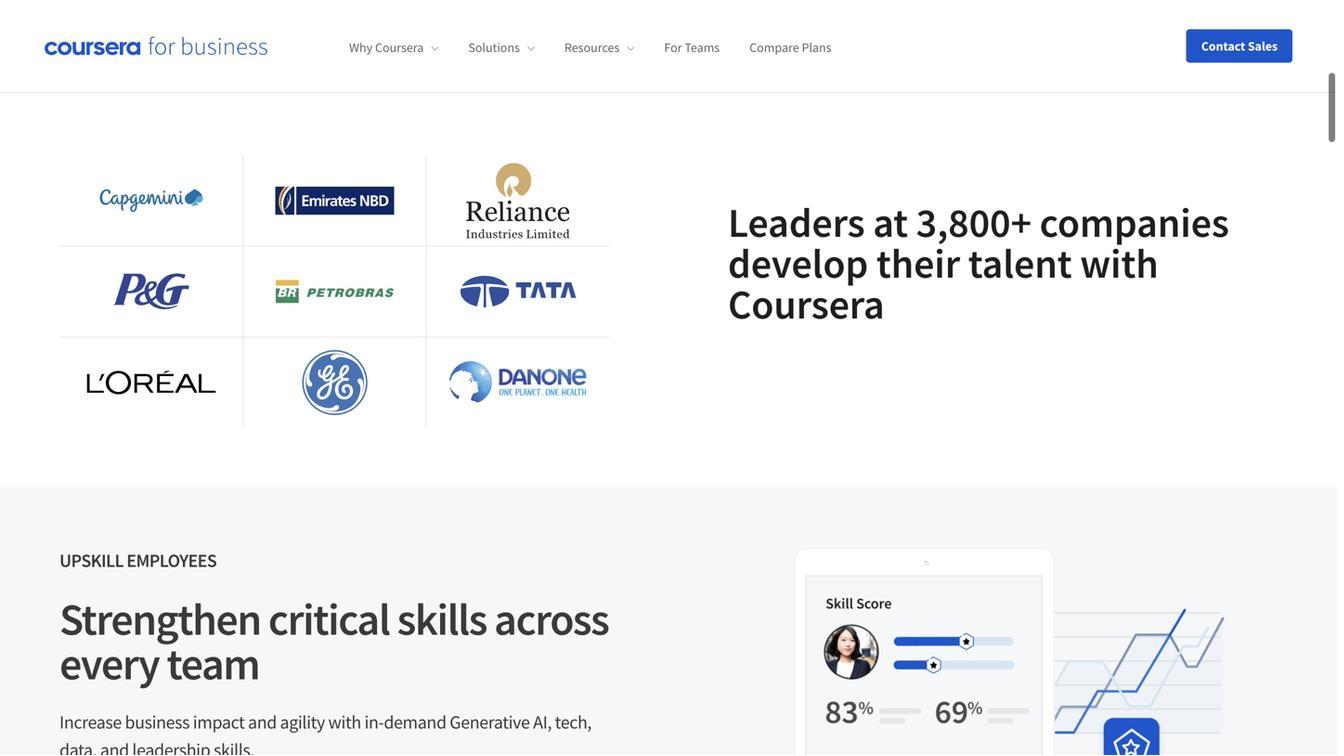 Task type: describe. For each thing, give the bounding box(es) containing it.
contact sales button
[[1187, 29, 1293, 63]]

across
[[494, 591, 609, 647]]

at
[[873, 197, 908, 248]]

business
[[125, 711, 190, 734]]

in-
[[364, 711, 384, 734]]

petrobras logo image
[[276, 280, 394, 303]]

for teams
[[664, 39, 720, 56]]

leaders at 3,800+ companies develop their talent with coursera
[[728, 197, 1229, 330]]

reliance logo image
[[466, 163, 570, 238]]

solutions
[[468, 39, 520, 56]]

strengthen
[[59, 591, 261, 647]]

compare plans link
[[750, 39, 832, 56]]

and for agility
[[248, 711, 277, 734]]

p&g logo image
[[113, 274, 190, 310]]

team
[[167, 636, 259, 692]]

danone logo image
[[449, 361, 587, 405]]

demand
[[384, 711, 446, 734]]

resources link
[[565, 39, 635, 56]]

emirates logo image
[[275, 186, 394, 216]]

talent
[[968, 237, 1072, 289]]

ge logo image
[[296, 345, 373, 420]]

skills
[[397, 591, 487, 647]]

every
[[59, 636, 159, 692]]

impact
[[193, 711, 245, 734]]

contact
[[1202, 38, 1246, 54]]

teams
[[685, 39, 720, 56]]

3,800+
[[916, 197, 1032, 248]]

, tech, data, and leadership skills.
[[59, 711, 592, 755]]

and for leadership
[[100, 738, 129, 755]]

ai
[[533, 711, 547, 734]]

l'oreal logo image
[[83, 367, 220, 398]]

increase business impact and agility with in-demand generative ai
[[59, 711, 547, 734]]

employees
[[127, 549, 217, 572]]

upskill
[[59, 549, 123, 572]]

solutions link
[[468, 39, 535, 56]]

for
[[664, 39, 682, 56]]

data,
[[59, 738, 97, 755]]

skills.
[[214, 738, 254, 755]]



Task type: locate. For each thing, give the bounding box(es) containing it.
1 vertical spatial with
[[328, 711, 361, 734]]

0 vertical spatial with
[[1080, 237, 1159, 289]]

plans
[[802, 39, 832, 56]]

sales
[[1248, 38, 1278, 54]]

upskill employees
[[59, 549, 217, 572]]

1 vertical spatial coursera
[[728, 278, 885, 330]]

with inside leaders at 3,800+ companies develop their talent with coursera
[[1080, 237, 1159, 289]]

0 vertical spatial coursera
[[375, 39, 424, 56]]

develop
[[728, 237, 869, 289]]

generative ai link
[[450, 711, 547, 734]]

and down increase
[[100, 738, 129, 755]]

1 vertical spatial and
[[100, 738, 129, 755]]

0 horizontal spatial coursera
[[375, 39, 424, 56]]

leaders
[[728, 197, 865, 248]]

compare plans
[[750, 39, 832, 56]]

0 horizontal spatial and
[[100, 738, 129, 755]]

coursera down leaders
[[728, 278, 885, 330]]

tata logo image
[[460, 276, 576, 308]]

0 horizontal spatial with
[[328, 711, 361, 734]]

increase
[[59, 711, 122, 734]]

generative
[[450, 711, 530, 734]]

why
[[349, 39, 373, 56]]

1 horizontal spatial coursera
[[728, 278, 885, 330]]

capgemini logo image
[[100, 189, 203, 212]]

and up skills. at the bottom left of the page
[[248, 711, 277, 734]]

illustration of the coursera skills-first platform image
[[728, 547, 1278, 755]]

0 vertical spatial and
[[248, 711, 277, 734]]

compare
[[750, 39, 799, 56]]

and inside , tech, data, and leadership skills.
[[100, 738, 129, 755]]

why coursera link
[[349, 39, 439, 56]]

1 horizontal spatial with
[[1080, 237, 1159, 289]]

resources
[[565, 39, 620, 56]]

with
[[1080, 237, 1159, 289], [328, 711, 361, 734]]

,
[[547, 711, 552, 734]]

strengthen critical skills  across every team
[[59, 591, 609, 692]]

tech,
[[555, 711, 592, 734]]

coursera for business image
[[45, 37, 267, 55]]

coursera inside leaders at 3,800+ companies develop their talent with coursera
[[728, 278, 885, 330]]

coursera
[[375, 39, 424, 56], [728, 278, 885, 330]]

agility
[[280, 711, 325, 734]]

critical
[[268, 591, 390, 647]]

coursera right why
[[375, 39, 424, 56]]

for teams link
[[664, 39, 720, 56]]

why coursera
[[349, 39, 424, 56]]

their
[[877, 237, 960, 289]]

companies
[[1040, 197, 1229, 248]]

leadership
[[132, 738, 210, 755]]

1 horizontal spatial and
[[248, 711, 277, 734]]

contact sales
[[1202, 38, 1278, 54]]

and
[[248, 711, 277, 734], [100, 738, 129, 755]]



Task type: vqa. For each thing, say whether or not it's contained in the screenshot.
left 'and'
yes



